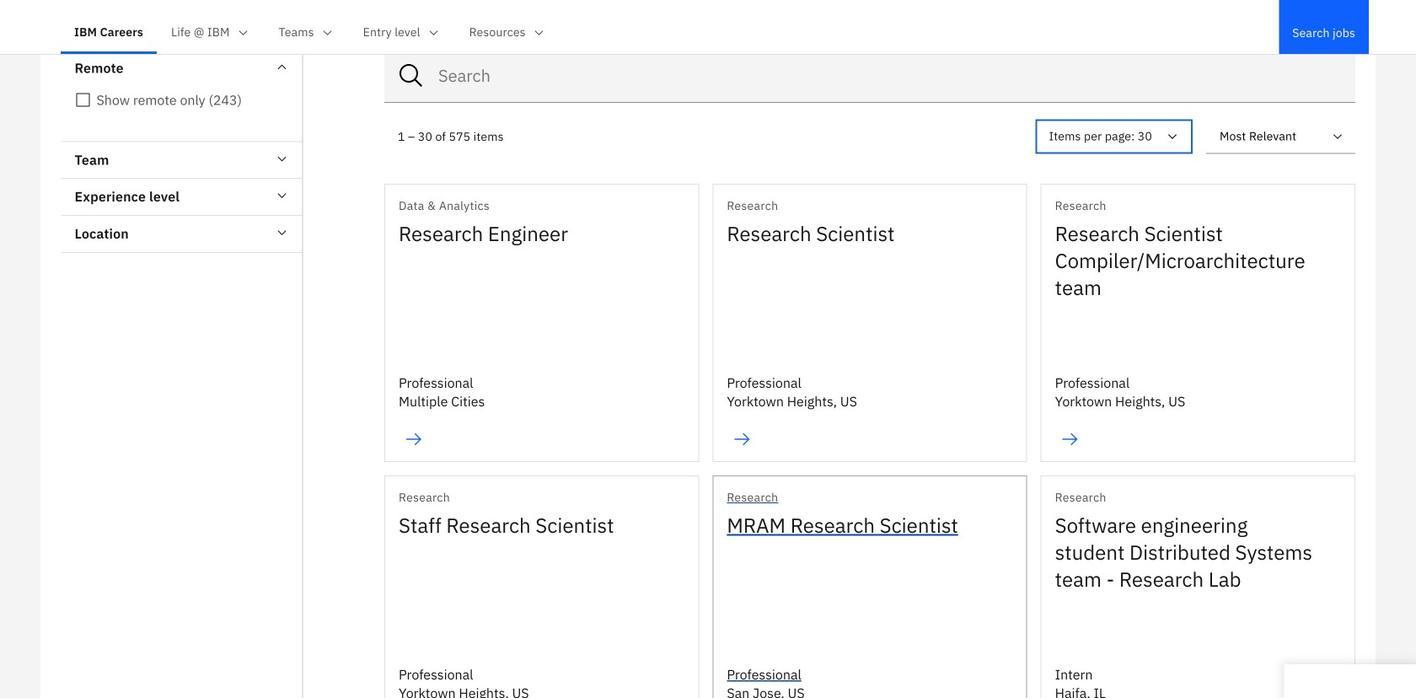 Task type: describe. For each thing, give the bounding box(es) containing it.
open cookie preferences modal section
[[1284, 664, 1416, 698]]



Task type: vqa. For each thing, say whether or not it's contained in the screenshot.
Open Cookie Preferences Modal section
yes



